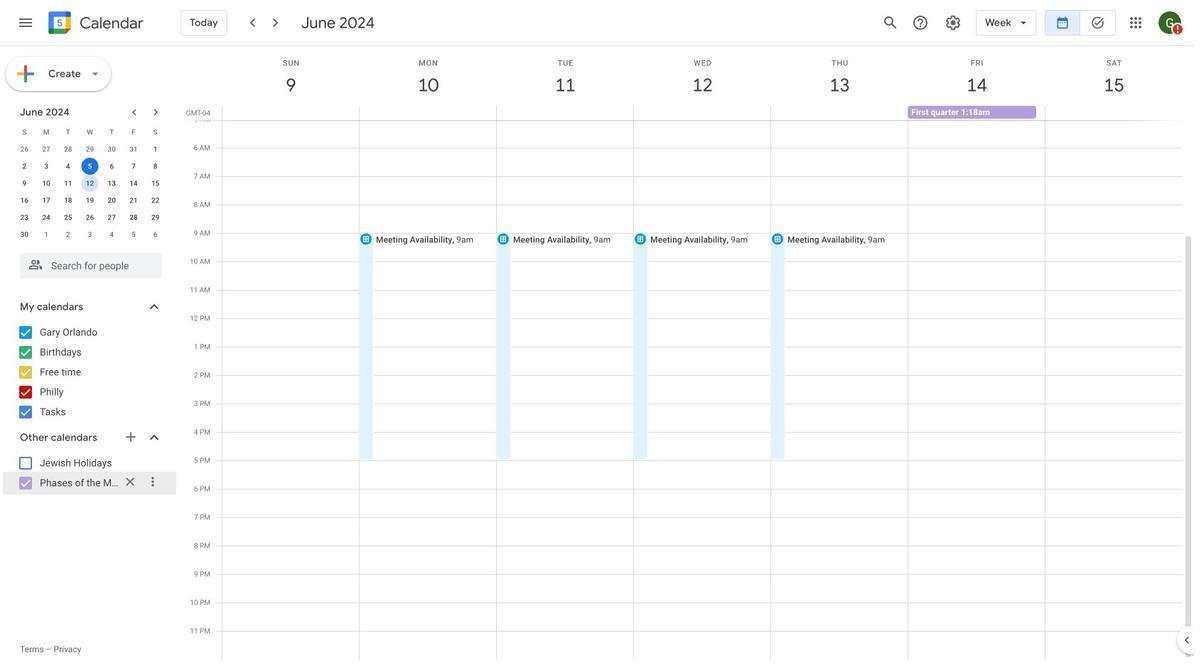 Task type: describe. For each thing, give the bounding box(es) containing it.
may 27 element
[[38, 141, 55, 158]]

thursday, june 13 element
[[772, 46, 909, 106]]

10 element
[[38, 175, 55, 192]]

settings menu image
[[945, 14, 962, 31]]

20 element
[[103, 192, 120, 209]]

25 element
[[60, 209, 77, 226]]

saturday, june 15 element
[[1046, 46, 1183, 106]]

july 6 element
[[147, 226, 164, 243]]

24 element
[[38, 209, 55, 226]]

july 3 element
[[81, 226, 98, 243]]

july 1 element
[[38, 226, 55, 243]]

other calendars list
[[3, 452, 176, 495]]

13 element
[[103, 175, 120, 192]]

2 element
[[16, 158, 33, 175]]

4 element
[[60, 158, 77, 175]]

16 element
[[16, 192, 33, 209]]

6 element
[[103, 158, 120, 175]]

29 element
[[147, 209, 164, 226]]

main drawer image
[[17, 14, 34, 31]]

july 4 element
[[103, 226, 120, 243]]

wednesday, june 12 element
[[634, 46, 772, 106]]

21 element
[[125, 192, 142, 209]]

27 element
[[103, 209, 120, 226]]

19 element
[[81, 192, 98, 209]]

8 element
[[147, 158, 164, 175]]

calendar element
[[46, 9, 144, 40]]

14 element
[[125, 175, 142, 192]]

tuesday, june 11 element
[[497, 46, 634, 106]]



Task type: locate. For each thing, give the bounding box(es) containing it.
sunday, june 9 element
[[223, 46, 360, 106]]

1 element
[[147, 141, 164, 158]]

row
[[216, 106, 1195, 120], [14, 124, 166, 141], [14, 141, 166, 158], [14, 158, 166, 175], [14, 175, 166, 192], [14, 192, 166, 209], [14, 209, 166, 226], [14, 226, 166, 243]]

july 2 element
[[60, 226, 77, 243]]

12 element
[[81, 175, 98, 192]]

may 28 element
[[60, 141, 77, 158]]

july 5 element
[[125, 226, 142, 243]]

may 29 element
[[81, 141, 98, 158]]

cell
[[223, 106, 360, 120], [360, 106, 497, 120], [497, 106, 634, 120], [634, 106, 771, 120], [771, 106, 908, 120], [1046, 106, 1183, 120], [79, 158, 101, 175], [79, 175, 101, 192]]

Search for people text field
[[28, 253, 154, 279]]

my calendars list
[[3, 321, 176, 424]]

grid
[[182, 46, 1195, 661]]

22 element
[[147, 192, 164, 209]]

3 element
[[38, 158, 55, 175]]

row group
[[14, 141, 166, 243]]

friday, june 14 element
[[909, 46, 1046, 106]]

heading
[[77, 15, 144, 32]]

monday, june 10 element
[[360, 46, 497, 106]]

None search field
[[0, 247, 176, 279]]

23 element
[[16, 209, 33, 226]]

11 element
[[60, 175, 77, 192]]

list item
[[3, 471, 176, 495]]

15 element
[[147, 175, 164, 192]]

may 31 element
[[125, 141, 142, 158]]

18 element
[[60, 192, 77, 209]]

heading inside 'calendar' element
[[77, 15, 144, 32]]

5, today element
[[81, 158, 98, 175]]

7 element
[[125, 158, 142, 175]]

30 element
[[16, 226, 33, 243]]

may 26 element
[[16, 141, 33, 158]]

28 element
[[125, 209, 142, 226]]

9 element
[[16, 175, 33, 192]]

17 element
[[38, 192, 55, 209]]

26 element
[[81, 209, 98, 226]]

may 30 element
[[103, 141, 120, 158]]

june 2024 grid
[[14, 124, 166, 243]]

add other calendars image
[[124, 430, 138, 445]]



Task type: vqa. For each thing, say whether or not it's contained in the screenshot.
Holidays in United States tree item
no



